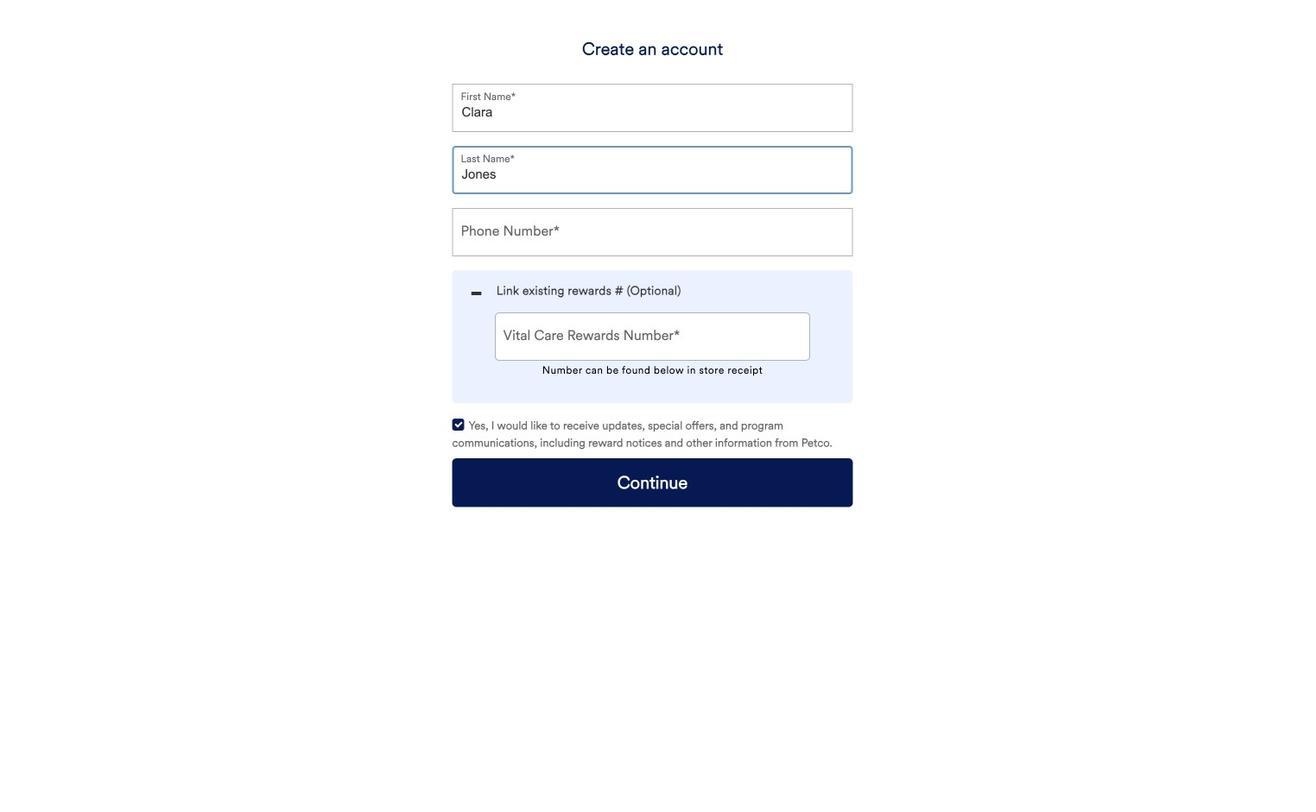 Task type: vqa. For each thing, say whether or not it's contained in the screenshot.
the top &
no



Task type: describe. For each thing, give the bounding box(es) containing it.
repeat delivery checkbox element
[[452, 419, 464, 431]]

Vital Care Rewards Number* text field
[[495, 313, 811, 361]]



Task type: locate. For each thing, give the bounding box(es) containing it.
First Name text field
[[452, 84, 853, 132]]

Phone Number text field
[[452, 208, 853, 257]]

Last Name text field
[[452, 146, 853, 194]]



